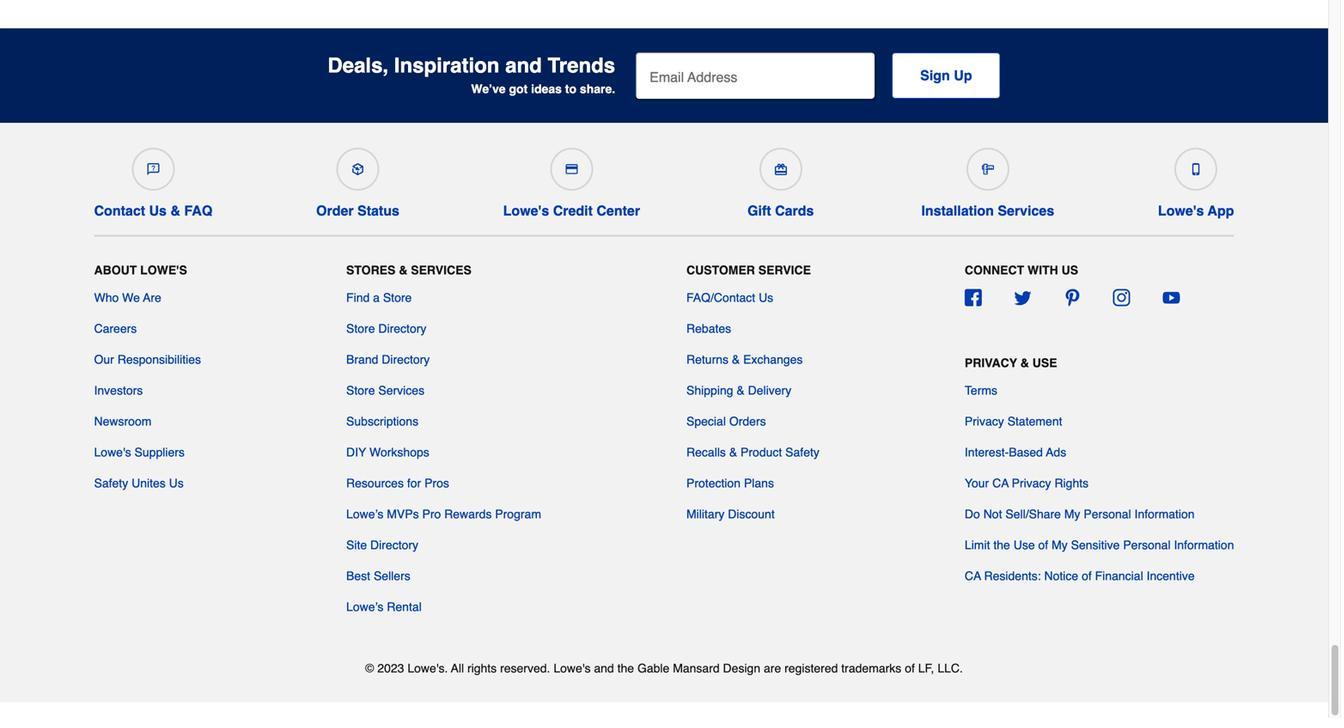 Task type: locate. For each thing, give the bounding box(es) containing it.
2 vertical spatial store
[[346, 384, 375, 397]]

center
[[597, 203, 640, 219]]

store services
[[346, 384, 425, 397]]

and up got
[[506, 54, 542, 77]]

& up statement
[[1021, 356, 1030, 370]]

& for recalls & product safety
[[730, 446, 738, 459]]

& right recalls
[[730, 446, 738, 459]]

1 horizontal spatial of
[[1039, 538, 1049, 552]]

0 horizontal spatial ca
[[965, 569, 982, 583]]

safety unites us link
[[94, 475, 184, 492]]

store up brand in the left of the page
[[346, 322, 375, 336]]

gift card image
[[775, 163, 787, 175]]

store right a
[[383, 291, 412, 305]]

of for financial
[[1082, 569, 1092, 583]]

2 horizontal spatial us
[[759, 291, 774, 305]]

of down the sell/share
[[1039, 538, 1049, 552]]

privacy up 'interest-'
[[965, 415, 1005, 428]]

lowe's
[[346, 507, 384, 521], [346, 600, 384, 614]]

gift cards
[[748, 203, 814, 219]]

pickup image
[[352, 163, 364, 175]]

& for shipping & delivery
[[737, 384, 745, 397]]

1 horizontal spatial the
[[994, 538, 1011, 552]]

lowe's
[[503, 203, 550, 219], [1159, 203, 1205, 219], [140, 263, 187, 277], [94, 446, 131, 459], [554, 662, 591, 676]]

limit
[[965, 538, 991, 552]]

use for &
[[1033, 356, 1058, 370]]

connect with us
[[965, 263, 1079, 277]]

1 vertical spatial and
[[594, 662, 614, 676]]

ca
[[993, 477, 1009, 490], [965, 569, 982, 583]]

us right contact
[[149, 203, 167, 219]]

mobile image
[[1191, 163, 1203, 175]]

privacy for privacy statement
[[965, 415, 1005, 428]]

1 horizontal spatial ca
[[993, 477, 1009, 490]]

find
[[346, 291, 370, 305]]

2 vertical spatial privacy
[[1012, 477, 1052, 490]]

my up notice
[[1052, 538, 1068, 552]]

1 vertical spatial safety
[[94, 477, 128, 490]]

faq/contact us link
[[687, 289, 774, 306]]

directory down store directory
[[382, 353, 430, 367]]

the
[[994, 538, 1011, 552], [618, 662, 634, 676]]

0 horizontal spatial the
[[618, 662, 634, 676]]

subscriptions
[[346, 415, 419, 428]]

0 vertical spatial services
[[998, 203, 1055, 219]]

sign up form
[[636, 52, 1001, 100]]

personal up limit the use of my sensitive personal information link
[[1084, 507, 1132, 521]]

reserved.
[[500, 662, 551, 676]]

newsroom link
[[94, 413, 152, 430]]

not
[[984, 507, 1003, 521]]

trends
[[548, 54, 616, 77]]

services up find a store link on the top left of page
[[411, 263, 472, 277]]

0 vertical spatial information
[[1135, 507, 1195, 521]]

0 vertical spatial us
[[149, 203, 167, 219]]

llc.
[[938, 662, 964, 676]]

us down customer service on the right of the page
[[759, 291, 774, 305]]

0 vertical spatial my
[[1065, 507, 1081, 521]]

and
[[506, 54, 542, 77], [594, 662, 614, 676]]

protection plans
[[687, 477, 775, 490]]

use
[[1033, 356, 1058, 370], [1014, 538, 1036, 552]]

and left gable
[[594, 662, 614, 676]]

privacy for privacy & use
[[965, 356, 1018, 370]]

store for services
[[346, 384, 375, 397]]

1 vertical spatial us
[[759, 291, 774, 305]]

my down rights
[[1065, 507, 1081, 521]]

find a store link
[[346, 289, 412, 306]]

recalls
[[687, 446, 726, 459]]

& left faq
[[171, 203, 180, 219]]

with
[[1028, 263, 1059, 277]]

safety
[[786, 446, 820, 459], [94, 477, 128, 490]]

2 vertical spatial directory
[[371, 538, 419, 552]]

services inside store services link
[[379, 384, 425, 397]]

the right limit
[[994, 538, 1011, 552]]

0 vertical spatial store
[[383, 291, 412, 305]]

unites
[[132, 477, 166, 490]]

0 vertical spatial privacy
[[965, 356, 1018, 370]]

0 vertical spatial use
[[1033, 356, 1058, 370]]

1 vertical spatial use
[[1014, 538, 1036, 552]]

directory for brand directory
[[382, 353, 430, 367]]

1 horizontal spatial safety
[[786, 446, 820, 459]]

privacy statement link
[[965, 413, 1063, 430]]

brand directory
[[346, 353, 430, 367]]

2 vertical spatial us
[[169, 477, 184, 490]]

shipping & delivery link
[[687, 382, 792, 399]]

2023
[[378, 662, 404, 676]]

lowe's for lowe's suppliers
[[94, 446, 131, 459]]

incentive
[[1147, 569, 1195, 583]]

do not sell/share my personal information link
[[965, 506, 1195, 523]]

your ca privacy rights link
[[965, 475, 1089, 492]]

of
[[1039, 538, 1049, 552], [1082, 569, 1092, 583], [905, 662, 915, 676]]

1 vertical spatial ca
[[965, 569, 982, 583]]

2 vertical spatial of
[[905, 662, 915, 676]]

& left delivery
[[737, 384, 745, 397]]

lowe's for lowe's app
[[1159, 203, 1205, 219]]

2 vertical spatial services
[[379, 384, 425, 397]]

0 vertical spatial of
[[1039, 538, 1049, 552]]

notice
[[1045, 569, 1079, 583]]

up
[[954, 67, 973, 83]]

0 vertical spatial and
[[506, 54, 542, 77]]

safety unites us
[[94, 477, 184, 490]]

find a store
[[346, 291, 412, 305]]

1 vertical spatial lowe's
[[346, 600, 384, 614]]

lowe's up site
[[346, 507, 384, 521]]

1 vertical spatial privacy
[[965, 415, 1005, 428]]

best sellers
[[346, 569, 411, 583]]

lowe's down newsroom at the bottom left
[[94, 446, 131, 459]]

2 horizontal spatial of
[[1082, 569, 1092, 583]]

pinterest image
[[1064, 289, 1082, 306]]

0 vertical spatial ca
[[993, 477, 1009, 490]]

store directory
[[346, 322, 427, 336]]

rewards
[[445, 507, 492, 521]]

us right unites
[[169, 477, 184, 490]]

returns & exchanges link
[[687, 351, 803, 368]]

contact us & faq link
[[94, 141, 213, 219]]

& for privacy & use
[[1021, 356, 1030, 370]]

terms link
[[965, 382, 998, 399]]

sign up
[[921, 67, 973, 83]]

my
[[1065, 507, 1081, 521], [1052, 538, 1068, 552]]

& right stores on the left
[[399, 263, 408, 277]]

use down the sell/share
[[1014, 538, 1036, 552]]

instagram image
[[1114, 289, 1131, 306]]

0 vertical spatial safety
[[786, 446, 820, 459]]

privacy
[[965, 356, 1018, 370], [965, 415, 1005, 428], [1012, 477, 1052, 490]]

lowe's left 'credit'
[[503, 203, 550, 219]]

cards
[[775, 203, 814, 219]]

trademarks
[[842, 662, 902, 676]]

rights
[[468, 662, 497, 676]]

we've
[[471, 82, 506, 96]]

1 vertical spatial personal
[[1124, 538, 1171, 552]]

rental
[[387, 600, 422, 614]]

1 vertical spatial directory
[[382, 353, 430, 367]]

ca down limit
[[965, 569, 982, 583]]

lowe's left app
[[1159, 203, 1205, 219]]

2 lowe's from the top
[[346, 600, 384, 614]]

customer care image
[[147, 163, 159, 175]]

store down brand in the left of the page
[[346, 384, 375, 397]]

delivery
[[748, 384, 792, 397]]

lowe's for lowe's rental
[[346, 600, 384, 614]]

ca right 'your'
[[993, 477, 1009, 490]]

do not sell/share my personal information
[[965, 507, 1195, 521]]

gift
[[748, 203, 772, 219]]

us for contact
[[149, 203, 167, 219]]

privacy up terms link
[[965, 356, 1018, 370]]

privacy up the sell/share
[[1012, 477, 1052, 490]]

services up 'connect with us'
[[998, 203, 1055, 219]]

the left gable
[[618, 662, 634, 676]]

information
[[1135, 507, 1195, 521], [1175, 538, 1235, 552]]

installation services
[[922, 203, 1055, 219]]

who we are
[[94, 291, 161, 305]]

statement
[[1008, 415, 1063, 428]]

personal up the incentive
[[1124, 538, 1171, 552]]

directory up 'sellers'
[[371, 538, 419, 552]]

safety right product
[[786, 446, 820, 459]]

0 horizontal spatial and
[[506, 54, 542, 77]]

of for my
[[1039, 538, 1049, 552]]

services inside installation services link
[[998, 203, 1055, 219]]

of left lf,
[[905, 662, 915, 676]]

1 vertical spatial store
[[346, 322, 375, 336]]

lowe's.
[[408, 662, 448, 676]]

1 horizontal spatial and
[[594, 662, 614, 676]]

& right returns
[[732, 353, 740, 367]]

store directory link
[[346, 320, 427, 337]]

of right notice
[[1082, 569, 1092, 583]]

personal inside limit the use of my sensitive personal information link
[[1124, 538, 1171, 552]]

safety left unites
[[94, 477, 128, 490]]

0 horizontal spatial us
[[149, 203, 167, 219]]

directory up the brand directory
[[379, 322, 427, 336]]

0 vertical spatial directory
[[379, 322, 427, 336]]

subscriptions link
[[346, 413, 419, 430]]

orders
[[730, 415, 766, 428]]

careers link
[[94, 320, 137, 337]]

faq/contact
[[687, 291, 756, 305]]

share.
[[580, 82, 616, 96]]

0 vertical spatial personal
[[1084, 507, 1132, 521]]

diy workshops link
[[346, 444, 430, 461]]

0 vertical spatial lowe's
[[346, 507, 384, 521]]

credit card image
[[566, 163, 578, 175]]

&
[[171, 203, 180, 219], [399, 263, 408, 277], [732, 353, 740, 367], [1021, 356, 1030, 370], [737, 384, 745, 397], [730, 446, 738, 459]]

1 vertical spatial my
[[1052, 538, 1068, 552]]

use up statement
[[1033, 356, 1058, 370]]

mansard
[[673, 662, 720, 676]]

plans
[[744, 477, 775, 490]]

store
[[383, 291, 412, 305], [346, 322, 375, 336], [346, 384, 375, 397]]

services down brand directory link
[[379, 384, 425, 397]]

1 vertical spatial of
[[1082, 569, 1092, 583]]

personal inside do not sell/share my personal information link
[[1084, 507, 1132, 521]]

directory for site directory
[[371, 538, 419, 552]]

best
[[346, 569, 371, 583]]

lowe's down best
[[346, 600, 384, 614]]

1 lowe's from the top
[[346, 507, 384, 521]]



Task type: describe. For each thing, give the bounding box(es) containing it.
0 horizontal spatial of
[[905, 662, 915, 676]]

lowe's mvps pro rewards program link
[[346, 506, 542, 523]]

recalls & product safety link
[[687, 444, 820, 461]]

about
[[94, 263, 137, 277]]

services for installation services
[[998, 203, 1055, 219]]

site directory
[[346, 538, 419, 552]]

we
[[122, 291, 140, 305]]

limit the use of my sensitive personal information
[[965, 538, 1235, 552]]

services for store services
[[379, 384, 425, 397]]

sell/share
[[1006, 507, 1062, 521]]

lowe's suppliers link
[[94, 444, 185, 461]]

program
[[495, 507, 542, 521]]

discount
[[728, 507, 775, 521]]

use for the
[[1014, 538, 1036, 552]]

exchanges
[[744, 353, 803, 367]]

credit
[[553, 203, 593, 219]]

store services link
[[346, 382, 425, 399]]

lowe's rental
[[346, 600, 422, 614]]

suppliers
[[135, 446, 185, 459]]

gift cards link
[[744, 141, 818, 219]]

order status link
[[316, 141, 400, 219]]

1 vertical spatial the
[[618, 662, 634, 676]]

0 vertical spatial the
[[994, 538, 1011, 552]]

lowe's up are
[[140, 263, 187, 277]]

who we are link
[[94, 289, 161, 306]]

youtube image
[[1163, 289, 1181, 306]]

gable
[[638, 662, 670, 676]]

lowe's for lowe's mvps pro rewards program
[[346, 507, 384, 521]]

resources for pros link
[[346, 475, 449, 492]]

military
[[687, 507, 725, 521]]

lowe's credit center link
[[503, 141, 640, 219]]

Email Address email field
[[636, 52, 875, 99]]

pro
[[423, 507, 441, 521]]

recalls & product safety
[[687, 446, 820, 459]]

for
[[407, 477, 421, 490]]

your
[[965, 477, 990, 490]]

our
[[94, 353, 114, 367]]

rebates
[[687, 322, 732, 336]]

order
[[316, 203, 354, 219]]

facebook image
[[965, 289, 982, 306]]

registered
[[785, 662, 839, 676]]

returns & exchanges
[[687, 353, 803, 367]]

all
[[451, 662, 464, 676]]

store for directory
[[346, 322, 375, 336]]

protection plans link
[[687, 475, 775, 492]]

lowe's for lowe's credit center
[[503, 203, 550, 219]]

directory for store directory
[[379, 322, 427, 336]]

sign
[[921, 67, 951, 83]]

order status
[[316, 203, 400, 219]]

0 horizontal spatial safety
[[94, 477, 128, 490]]

military discount
[[687, 507, 775, 521]]

and inside deals, inspiration and trends we've got ideas to share.
[[506, 54, 542, 77]]

investors
[[94, 384, 143, 397]]

military discount link
[[687, 506, 775, 523]]

lowe's mvps pro rewards program
[[346, 507, 542, 521]]

1 vertical spatial information
[[1175, 538, 1235, 552]]

workshops
[[370, 446, 430, 459]]

about lowe's
[[94, 263, 187, 277]]

contact
[[94, 203, 145, 219]]

& for stores & services
[[399, 263, 408, 277]]

ca residents: notice of financial incentive link
[[965, 568, 1195, 585]]

careers
[[94, 322, 137, 336]]

customer
[[687, 263, 756, 277]]

special
[[687, 415, 726, 428]]

mvps
[[387, 507, 419, 521]]

best sellers link
[[346, 568, 411, 585]]

a
[[373, 291, 380, 305]]

returns
[[687, 353, 729, 367]]

interest-based ads
[[965, 446, 1067, 459]]

contact us & faq
[[94, 203, 213, 219]]

dimensions image
[[982, 163, 994, 175]]

interest-based ads link
[[965, 444, 1067, 461]]

1 horizontal spatial us
[[169, 477, 184, 490]]

site directory link
[[346, 537, 419, 554]]

special orders
[[687, 415, 766, 428]]

site
[[346, 538, 367, 552]]

brand directory link
[[346, 351, 430, 368]]

installation services link
[[922, 141, 1055, 219]]

brand
[[346, 353, 379, 367]]

diy workshops
[[346, 446, 430, 459]]

based
[[1009, 446, 1044, 459]]

who
[[94, 291, 119, 305]]

sign up button
[[892, 52, 1001, 99]]

© 2023 lowe's. all rights reserved. lowe's and the gable mansard design are registered trademarks of lf, llc.
[[365, 662, 964, 676]]

1 vertical spatial services
[[411, 263, 472, 277]]

do
[[965, 507, 981, 521]]

shipping & delivery
[[687, 384, 792, 397]]

sensitive
[[1072, 538, 1120, 552]]

lowe's credit center
[[503, 203, 640, 219]]

lowe's right reserved.
[[554, 662, 591, 676]]

us
[[1062, 263, 1079, 277]]

ads
[[1047, 446, 1067, 459]]

lowe's app link
[[1159, 141, 1235, 219]]

& for returns & exchanges
[[732, 353, 740, 367]]

us for faq/contact
[[759, 291, 774, 305]]

deals,
[[328, 54, 389, 77]]

design
[[723, 662, 761, 676]]

inspiration
[[394, 54, 500, 77]]

privacy & use
[[965, 356, 1058, 370]]

twitter image
[[1015, 289, 1032, 306]]

newsroom
[[94, 415, 152, 428]]

your ca privacy rights
[[965, 477, 1089, 490]]

resources
[[346, 477, 404, 490]]



Task type: vqa. For each thing, say whether or not it's contained in the screenshot.
About Lowe's
yes



